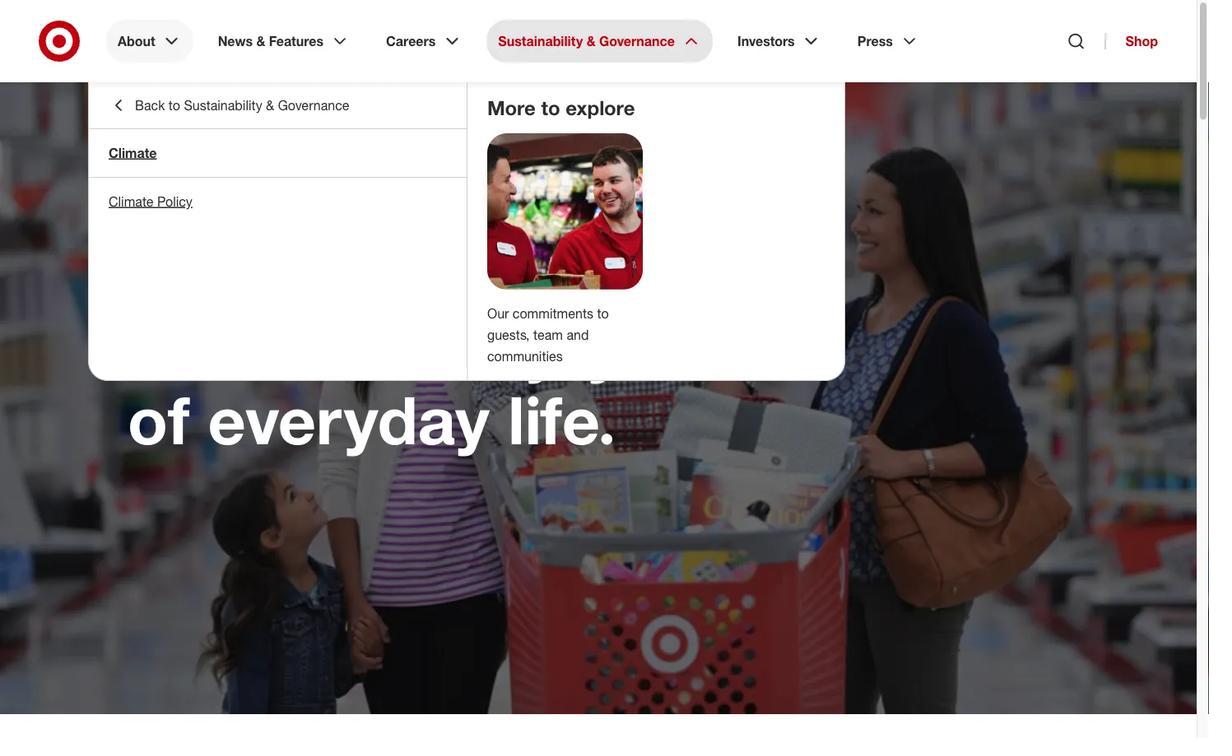 Task type: locate. For each thing, give the bounding box(es) containing it.
features
[[269, 33, 324, 49]]

climate inside climate policy link
[[109, 193, 154, 209]]

guests,
[[487, 327, 530, 343]]

press
[[857, 33, 893, 49]]

of
[[128, 379, 190, 460]]

back to sustainability & governance
[[135, 97, 350, 113]]

1 horizontal spatial &
[[266, 97, 274, 113]]

about
[[118, 33, 155, 49], [128, 135, 184, 159]]

1 horizontal spatial sustainability
[[498, 33, 583, 49]]

1 vertical spatial about
[[128, 135, 184, 159]]

& for features
[[256, 33, 265, 49]]

our
[[487, 305, 509, 321]]

governance up explore
[[599, 33, 675, 49]]

climate policy
[[109, 193, 192, 209]]

team
[[533, 327, 563, 343]]

and
[[567, 327, 589, 343]]

1 vertical spatial sustainability
[[184, 97, 262, 113]]

0 horizontal spatial &
[[256, 33, 265, 49]]

governance
[[599, 33, 675, 49], [278, 97, 350, 113]]

to
[[541, 96, 560, 120], [169, 97, 180, 113], [479, 162, 543, 242], [597, 305, 609, 321]]

0 vertical spatial governance
[[599, 33, 675, 49]]

to inside our commitments to guests, team and communities
[[597, 305, 609, 321]]

sustainability & governance link
[[487, 20, 713, 63]]

news & features link
[[206, 20, 361, 63]]

& up explore
[[587, 33, 596, 49]]

& right news
[[256, 33, 265, 49]]

more to explore
[[487, 96, 635, 120]]

1 vertical spatial climate
[[109, 193, 154, 209]]

about inside about link
[[118, 33, 155, 49]]

2 climate from the top
[[109, 193, 154, 209]]

&
[[256, 33, 265, 49], [587, 33, 596, 49], [266, 97, 274, 113]]

1 vertical spatial governance
[[278, 97, 350, 113]]

about for about we're here to help all families discover the joy of everyday life.
[[128, 135, 184, 159]]

& up climate link
[[266, 97, 274, 113]]

sustainability down news
[[184, 97, 262, 113]]

help
[[128, 235, 262, 315]]

sustainability
[[498, 33, 583, 49], [184, 97, 262, 113]]

climate policy link
[[89, 178, 467, 226]]

governance inside the back to sustainability & governance button
[[278, 97, 350, 113]]

our commitments to guests, team and communities link
[[487, 305, 609, 364]]

1 horizontal spatial governance
[[599, 33, 675, 49]]

press link
[[846, 20, 931, 63]]

climate down back
[[109, 145, 157, 161]]

about up back
[[118, 33, 155, 49]]

0 vertical spatial about
[[118, 33, 155, 49]]

& for governance
[[587, 33, 596, 49]]

climate inside climate link
[[109, 145, 157, 161]]

about for about
[[118, 33, 155, 49]]

climate
[[109, 145, 157, 161], [109, 193, 154, 209]]

careers link
[[375, 20, 474, 63]]

0 horizontal spatial governance
[[278, 97, 350, 113]]

climate link
[[89, 129, 467, 177]]

about down back
[[128, 135, 184, 159]]

to inside the back to sustainability & governance button
[[169, 97, 180, 113]]

two target team members smiling in the grocery department image
[[487, 133, 643, 290]]

2 horizontal spatial &
[[587, 33, 596, 49]]

0 vertical spatial climate
[[109, 145, 157, 161]]

climate left policy
[[109, 193, 154, 209]]

about link
[[106, 20, 193, 63]]

all
[[280, 235, 352, 315]]

0 horizontal spatial sustainability
[[184, 97, 262, 113]]

shop
[[1126, 33, 1158, 49]]

about inside about we're here to help all families discover the joy of everyday life.
[[128, 135, 184, 159]]

commitments
[[513, 305, 594, 321]]

sustainability up more to explore
[[498, 33, 583, 49]]

& inside button
[[266, 97, 274, 113]]

0 vertical spatial sustainability
[[498, 33, 583, 49]]

explore
[[566, 96, 635, 120]]

1 climate from the top
[[109, 145, 157, 161]]

governance up climate link
[[278, 97, 350, 113]]



Task type: describe. For each thing, give the bounding box(es) containing it.
news
[[218, 33, 253, 49]]

joy
[[530, 307, 622, 387]]

our commitments to guests, team and communities
[[487, 305, 609, 364]]

climate for climate policy
[[109, 193, 154, 209]]

governance inside sustainability & governance link
[[599, 33, 675, 49]]

to inside about we're here to help all families discover the joy of everyday life.
[[479, 162, 543, 242]]

investors link
[[726, 20, 833, 63]]

about we're here to help all families discover the joy of everyday life.
[[128, 135, 622, 460]]

climate for climate
[[109, 145, 157, 161]]

policy
[[157, 193, 192, 209]]

shop link
[[1105, 33, 1158, 49]]

sustainability & governance
[[498, 33, 675, 49]]

back to sustainability & governance button
[[89, 82, 467, 128]]

more
[[487, 96, 536, 120]]

back
[[135, 97, 165, 113]]

communities
[[487, 348, 563, 364]]

investors
[[737, 33, 795, 49]]

site navigation element
[[0, 0, 1209, 738]]

discover
[[128, 307, 393, 387]]

careers
[[386, 33, 436, 49]]

the
[[412, 307, 512, 387]]

life.
[[508, 379, 616, 460]]

here
[[321, 162, 461, 242]]

families
[[370, 235, 613, 315]]

we're
[[128, 162, 303, 242]]

news & features
[[218, 33, 324, 49]]

everyday
[[208, 379, 490, 460]]

sustainability inside button
[[184, 97, 262, 113]]



Task type: vqa. For each thing, say whether or not it's contained in the screenshot.
Back
yes



